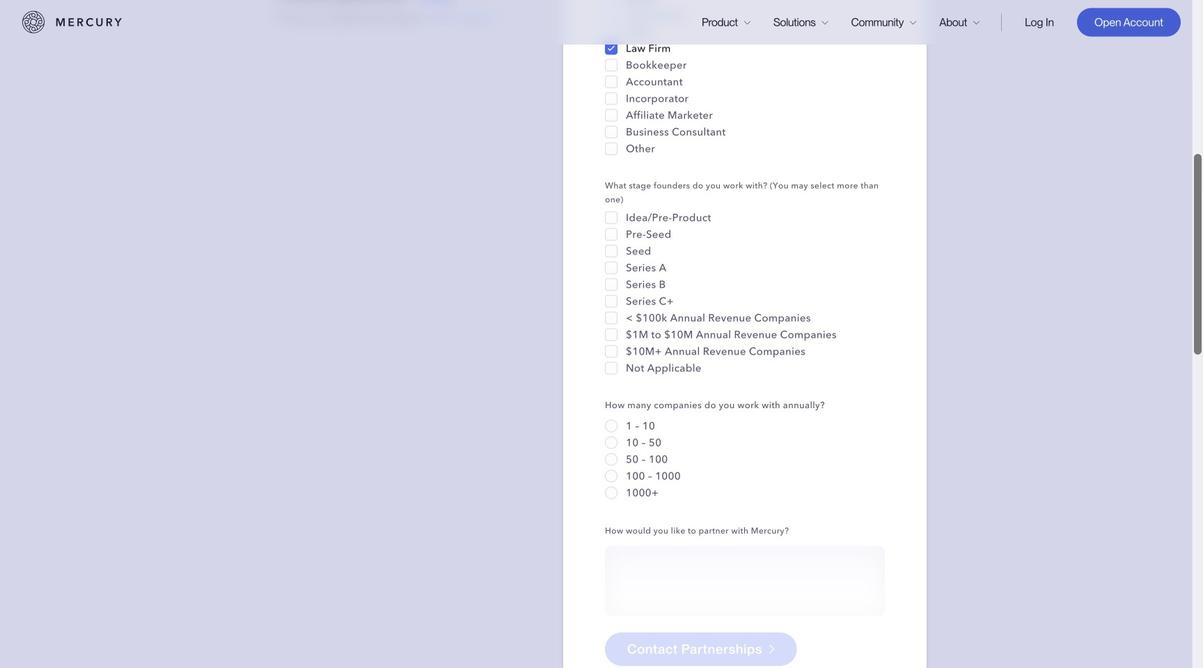 Task type: describe. For each thing, give the bounding box(es) containing it.
chevron down image
[[910, 17, 918, 28]]

3 chevron down image from the left
[[973, 17, 981, 28]]

1 chevron down image from the left
[[744, 17, 752, 28]]



Task type: vqa. For each thing, say whether or not it's contained in the screenshot.
1st group
yes



Task type: locate. For each thing, give the bounding box(es) containing it.
1 horizontal spatial chevron down image
[[822, 17, 829, 28]]

1 group from the top
[[605, 0, 886, 157]]

0 horizontal spatial chevron down image
[[744, 17, 752, 28]]

group
[[605, 0, 886, 157], [605, 179, 886, 377]]

2 horizontal spatial chevron down image
[[973, 17, 981, 28]]

None radio
[[605, 420, 618, 432], [605, 436, 618, 449], [605, 420, 618, 432], [605, 436, 618, 449]]

None checkbox
[[605, 0, 618, 5], [605, 25, 618, 38], [605, 42, 618, 55], [605, 59, 618, 71], [605, 92, 618, 105], [605, 109, 618, 122], [605, 245, 618, 257], [605, 295, 618, 308], [605, 312, 618, 324], [605, 329, 618, 341], [605, 345, 618, 358], [605, 0, 618, 5], [605, 25, 618, 38], [605, 42, 618, 55], [605, 59, 618, 71], [605, 92, 618, 105], [605, 109, 618, 122], [605, 245, 618, 257], [605, 295, 618, 308], [605, 312, 618, 324], [605, 329, 618, 341], [605, 345, 618, 358]]

2 group from the top
[[605, 179, 886, 377]]

1 vertical spatial group
[[605, 179, 886, 377]]

chevron down image
[[744, 17, 752, 28], [822, 17, 829, 28], [973, 17, 981, 28]]

None text field
[[605, 546, 886, 616]]

2 chevron down image from the left
[[822, 17, 829, 28]]

0 vertical spatial group
[[605, 0, 886, 157]]

None checkbox
[[605, 9, 618, 21], [605, 76, 618, 88], [605, 126, 618, 138], [605, 142, 618, 155], [605, 211, 618, 224], [605, 228, 618, 241], [605, 262, 618, 274], [605, 278, 618, 291], [605, 362, 618, 374], [605, 9, 618, 21], [605, 76, 618, 88], [605, 126, 618, 138], [605, 142, 618, 155], [605, 211, 618, 224], [605, 228, 618, 241], [605, 262, 618, 274], [605, 278, 618, 291], [605, 362, 618, 374]]

None radio
[[605, 453, 618, 466], [605, 470, 618, 482], [605, 487, 618, 499], [605, 453, 618, 466], [605, 470, 618, 482], [605, 487, 618, 499]]

chevron right image
[[769, 644, 775, 655]]



